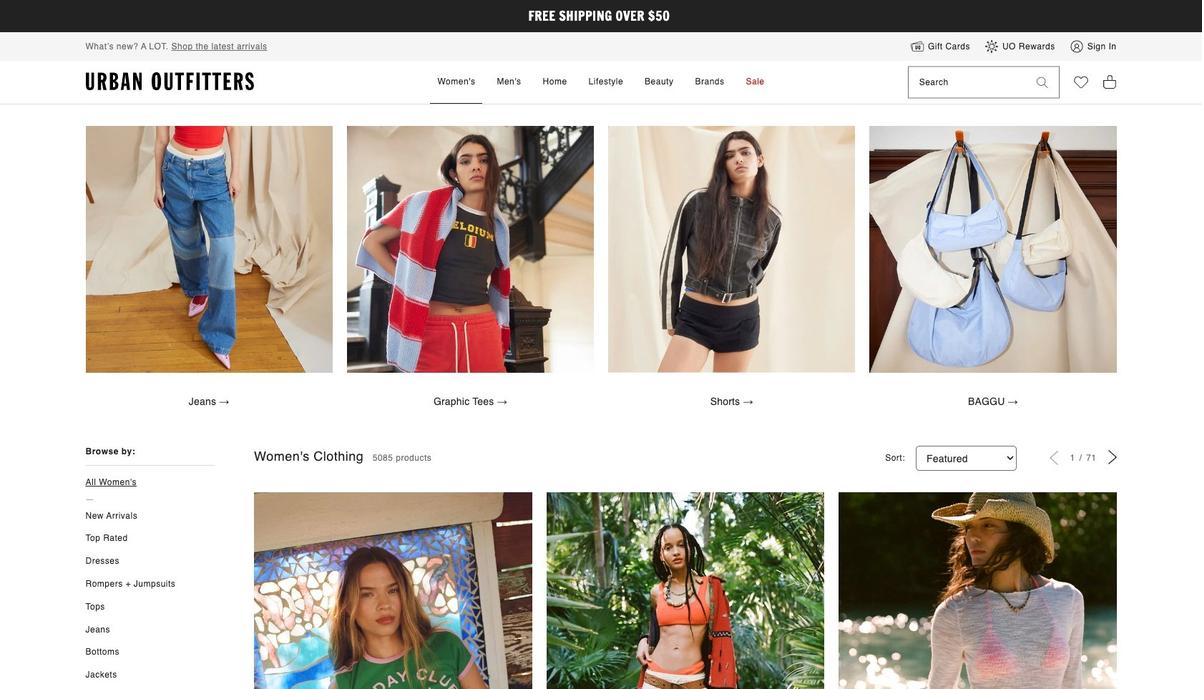 Task type: describe. For each thing, give the bounding box(es) containing it.
main navigation element
[[309, 61, 893, 104]]

women's shorts image
[[608, 126, 855, 373]]

urban outfitters image
[[86, 72, 254, 91]]



Task type: vqa. For each thing, say whether or not it's contained in the screenshot.
Men's Tops 9.95 and Up image
no



Task type: locate. For each thing, give the bounding box(es) containing it.
baggu image
[[870, 126, 1117, 373]]

Search text field
[[908, 67, 1026, 98]]

women's jeans image
[[86, 126, 333, 373]]

favorites image
[[1074, 75, 1088, 90]]

out from under mila gauze jogger pant image
[[546, 492, 824, 689]]

search image
[[1036, 77, 1048, 88]]

None search field
[[908, 67, 1026, 98]]

sunday club saint tropez baby tee image
[[254, 492, 532, 689]]

my shopping bag image
[[1102, 74, 1117, 90]]

shop graphic tees image
[[347, 126, 594, 373]]



